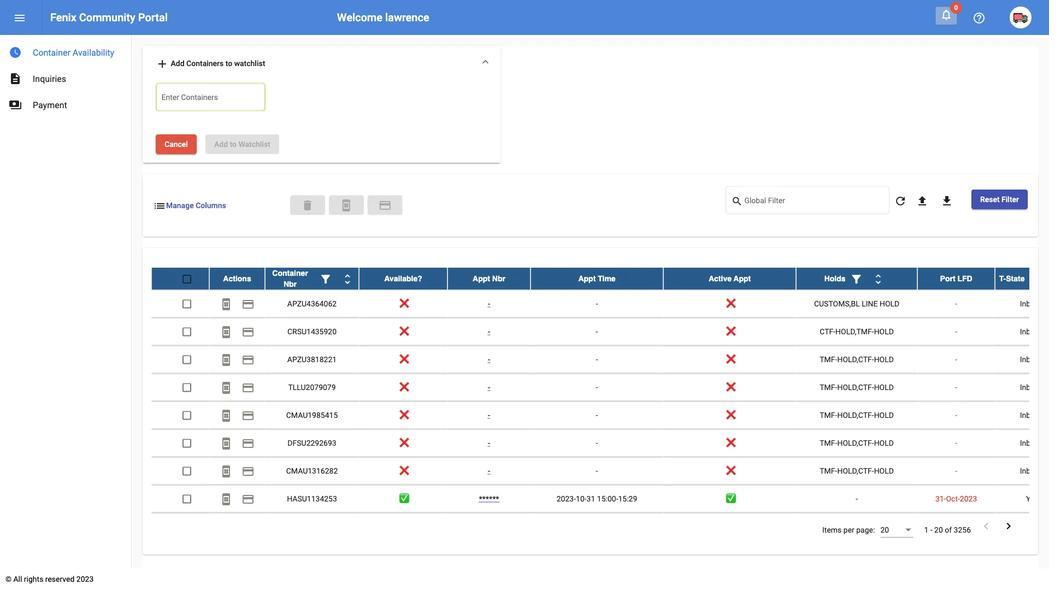 Task type: vqa. For each thing, say whether or not it's contained in the screenshot.


Task type: locate. For each thing, give the bounding box(es) containing it.
31-oct-2023
[[935, 494, 977, 503]]

no color image containing file_upload
[[916, 194, 929, 207]]

active
[[709, 274, 732, 283]]

no color image inside file_download button
[[940, 194, 953, 207]]

book_online button for apzu4364062
[[215, 293, 237, 314]]

unfold_more button for holds
[[867, 267, 889, 289]]

- link
[[488, 299, 490, 308], [488, 327, 490, 336], [488, 355, 490, 364], [488, 382, 490, 391], [488, 410, 490, 419], [488, 438, 490, 447], [488, 466, 490, 475]]

help_outline button
[[968, 7, 990, 28]]

nbr
[[492, 274, 505, 283], [284, 279, 297, 288]]

1 filter_alt button from the left
[[315, 267, 337, 289]]

state
[[1006, 274, 1025, 283]]

column header up customs,bl line hold
[[796, 267, 917, 289]]

notifications_none button
[[935, 7, 957, 25]]

unfold_more button up apzu4364062
[[337, 267, 358, 289]]

hold,ctf- for cmau1316282
[[837, 466, 874, 475]]

unfold_more for holds
[[872, 272, 885, 285]]

1 vertical spatial container
[[272, 268, 308, 277]]

container up apzu4364062
[[272, 268, 308, 277]]

0 vertical spatial add
[[171, 59, 184, 68]]

3 hold,ctf- from the top
[[837, 410, 874, 419]]

customs,bl line hold
[[814, 299, 899, 308]]

2 row from the top
[[151, 290, 1049, 318]]

delete
[[301, 199, 314, 212]]

1 horizontal spatial column header
[[796, 267, 917, 289]]

1 appt from the left
[[473, 274, 490, 283]]

1 filter_alt from the left
[[319, 272, 332, 285]]

payment button for tllu2079079
[[237, 376, 259, 398]]

1 horizontal spatial 20
[[934, 525, 943, 534]]

0 horizontal spatial column header
[[265, 267, 359, 289]]

no color image inside notifications_none popup button
[[940, 8, 953, 21]]

1 vertical spatial to
[[230, 139, 237, 149]]

1 20 from the left
[[880, 525, 889, 534]]

filter_alt button right t-
[[1025, 267, 1047, 289]]

file_download button
[[936, 189, 958, 211]]

payment
[[33, 100, 67, 110]]

1 horizontal spatial appt
[[578, 274, 596, 283]]

per
[[843, 525, 854, 534]]

1 horizontal spatial filter_alt
[[850, 272, 863, 285]]

items per page:
[[822, 525, 875, 534]]

filter_alt inside popup button
[[319, 272, 332, 285]]

menu
[[13, 11, 26, 24]]

1 unfold_more button from the left
[[337, 267, 358, 289]]

no color image inside file_upload "button"
[[916, 194, 929, 207]]

appt for appt time
[[578, 274, 596, 283]]

cell
[[151, 513, 209, 540], [209, 513, 265, 540], [265, 513, 359, 540], [359, 513, 447, 540], [447, 513, 531, 540], [531, 513, 663, 540], [663, 513, 796, 540], [796, 513, 917, 540], [917, 513, 995, 540], [995, 513, 1049, 540]]

no color image containing refresh
[[894, 194, 907, 207]]

0 vertical spatial container
[[33, 47, 70, 58]]

reserved
[[45, 574, 74, 584]]

3 filter_alt from the left
[[1029, 272, 1042, 285]]

no color image containing list
[[153, 199, 166, 212]]

no color image containing help_outline
[[973, 11, 986, 24]]

2 appt from the left
[[578, 274, 596, 283]]

no color image for filter_alt popup button corresponding to container nbr
[[319, 272, 332, 285]]

no color image for cmau1985415 payment "button"
[[241, 409, 255, 422]]

2 horizontal spatial appt
[[734, 274, 751, 283]]

7 - link from the top
[[488, 466, 490, 475]]

no color image inside filter_alt "column header"
[[1029, 272, 1042, 285]]

container nbr
[[272, 268, 308, 288]]

5 - link from the top
[[488, 410, 490, 419]]

to left 'watchlist'
[[225, 59, 232, 68]]

3256
[[954, 525, 971, 534]]

6 inbound from the top
[[1020, 438, 1048, 447]]

1 horizontal spatial unfold_more button
[[867, 267, 889, 289]]

2023 right the 31-
[[960, 494, 977, 503]]

2 - link from the top
[[488, 327, 490, 336]]

filter_alt
[[319, 272, 332, 285], [850, 272, 863, 285], [1029, 272, 1042, 285]]

payment button for cmau1316282
[[237, 460, 259, 482]]

payment for apzu3818221
[[241, 353, 255, 366]]

0 horizontal spatial container
[[33, 47, 70, 58]]

delete image
[[301, 199, 314, 212]]

20 left the of
[[934, 525, 943, 534]]

hold for tllu2079079
[[874, 382, 894, 391]]

2 tmf- from the top
[[820, 382, 837, 391]]

- link for cmau1985415
[[488, 410, 490, 419]]

containers
[[186, 59, 224, 68]]

filter_alt right state
[[1029, 272, 1042, 285]]

2 filter_alt from the left
[[850, 272, 863, 285]]

book_online
[[340, 199, 353, 212], [220, 297, 233, 310], [220, 325, 233, 338], [220, 353, 233, 366], [220, 381, 233, 394], [220, 409, 233, 422], [220, 437, 233, 450], [220, 465, 233, 478], [220, 492, 233, 505]]

4 tmf-hold,ctf-hold from the top
[[820, 438, 894, 447]]

0 horizontal spatial unfold_more button
[[337, 267, 358, 289]]

payment for crsu1435920
[[241, 325, 255, 338]]

payment for dfsu2292693
[[241, 437, 255, 450]]

holds filter_alt
[[824, 272, 863, 285]]

1 tmf- from the top
[[820, 355, 837, 364]]

payment for apzu4364062
[[241, 297, 255, 310]]

payment button for dfsu2292693
[[237, 432, 259, 454]]

book_online for apzu3818221
[[220, 353, 233, 366]]

add to watchlist
[[214, 139, 270, 149]]

nbr inside container nbr
[[284, 279, 297, 288]]

1 vertical spatial 2023
[[76, 574, 94, 584]]

3 inbound from the top
[[1020, 355, 1048, 364]]

no color image for filter_alt popup button for t-state
[[1029, 272, 1042, 285]]

filter_alt button up apzu4364062
[[315, 267, 337, 289]]

payment button for cmau1985415
[[237, 404, 259, 426]]

2 filter_alt button from the left
[[846, 267, 867, 289]]

8 cell from the left
[[796, 513, 917, 540]]

available?
[[384, 274, 422, 283]]

no color image for payment "button" associated with apzu3818221
[[241, 353, 255, 366]]

payment button for apzu3818221
[[237, 348, 259, 370]]

hold for cmau1985415
[[874, 410, 894, 419]]

7 inbound from the top
[[1020, 466, 1048, 475]]

✅
[[399, 494, 407, 503], [726, 494, 734, 503]]

nbr for appt nbr
[[492, 274, 505, 283]]

hold,tmf-
[[835, 327, 874, 336]]

None text field
[[161, 94, 260, 105]]

no color image containing add
[[156, 57, 169, 70]]

1 cell from the left
[[151, 513, 209, 540]]

no color image containing menu
[[13, 11, 26, 24]]

2023-
[[557, 494, 576, 503]]

2023 right reserved
[[76, 574, 94, 584]]

column header
[[265, 267, 359, 289], [796, 267, 917, 289]]

5 cell from the left
[[447, 513, 531, 540]]

31-
[[935, 494, 946, 503]]

welcome lawrence
[[337, 11, 429, 24]]

1 horizontal spatial unfold_more
[[872, 272, 885, 285]]

2 tmf-hold,ctf-hold from the top
[[820, 382, 894, 391]]

inbound for cmau1316282
[[1020, 466, 1048, 475]]

6 - link from the top
[[488, 438, 490, 447]]

list manage columns
[[153, 199, 226, 212]]

appt time column header
[[531, 267, 663, 289]]

hold,ctf-
[[837, 355, 874, 364], [837, 382, 874, 391], [837, 410, 874, 419], [837, 438, 874, 447], [837, 466, 874, 475]]

hold for crsu1435920
[[874, 327, 894, 336]]

appt inside column header
[[578, 274, 596, 283]]

filter_alt button up customs,bl line hold
[[846, 267, 867, 289]]

3 - link from the top
[[488, 355, 490, 364]]

fenix community portal
[[50, 11, 168, 24]]

search
[[731, 195, 743, 207]]

no color image inside refresh button
[[894, 194, 907, 207]]

****** link
[[479, 494, 499, 503]]

no color image containing navigate_before
[[980, 519, 993, 532]]

navigation containing watch_later
[[0, 35, 131, 118]]

no color image for unfold_more button related to container nbr
[[341, 272, 354, 285]]

unfold_more for container nbr
[[341, 272, 354, 285]]

payment for cmau1316282
[[241, 465, 255, 478]]

1 horizontal spatial container
[[272, 268, 308, 277]]

book_online button
[[329, 195, 364, 215], [215, 293, 237, 314], [215, 320, 237, 342], [215, 348, 237, 370], [215, 376, 237, 398], [215, 404, 237, 426], [215, 432, 237, 454], [215, 460, 237, 482], [215, 488, 237, 509]]

row
[[151, 267, 1049, 290], [151, 290, 1049, 318], [151, 318, 1049, 346], [151, 346, 1049, 373], [151, 373, 1049, 401], [151, 401, 1049, 429], [151, 429, 1049, 457], [151, 457, 1049, 485], [151, 485, 1049, 513], [151, 513, 1049, 541]]

navigate_next button
[[999, 519, 1018, 535]]

0 horizontal spatial add
[[171, 59, 184, 68]]

1 vertical spatial add
[[214, 139, 228, 149]]

column header up apzu4364062
[[265, 267, 359, 289]]

0 horizontal spatial nbr
[[284, 279, 297, 288]]

grid
[[151, 267, 1049, 541]]

add add containers to watchlist
[[156, 57, 265, 70]]

appt for appt nbr
[[473, 274, 490, 283]]

add right add
[[171, 59, 184, 68]]

container up inquiries
[[33, 47, 70, 58]]

2 horizontal spatial filter_alt button
[[1025, 267, 1047, 289]]

no color image inside navigate_next button
[[1002, 519, 1015, 532]]

0 horizontal spatial 20
[[880, 525, 889, 534]]

filter_alt up apzu4364062
[[319, 272, 332, 285]]

- link for cmau1316282
[[488, 466, 490, 475]]

5 inbound from the top
[[1020, 410, 1048, 419]]

1 tmf-hold,ctf-hold from the top
[[820, 355, 894, 364]]

unfold_more button up line
[[867, 267, 889, 289]]

2 unfold_more button from the left
[[867, 267, 889, 289]]

inbound for dfsu2292693
[[1020, 438, 1048, 447]]

payment for cmau1985415
[[241, 409, 255, 422]]

inbound for apzu4364062
[[1020, 299, 1048, 308]]

container
[[33, 47, 70, 58], [272, 268, 308, 277]]

1 unfold_more from the left
[[341, 272, 354, 285]]

6 row from the top
[[151, 401, 1049, 429]]

4 row from the top
[[151, 346, 1049, 373]]

Global Watchlist Filter field
[[744, 198, 884, 207]]

6 cell from the left
[[531, 513, 663, 540]]

file_download
[[940, 194, 953, 207]]

tmf-
[[820, 355, 837, 364], [820, 382, 837, 391], [820, 410, 837, 419], [820, 438, 837, 447], [820, 466, 837, 475]]

3 tmf-hold,ctf-hold from the top
[[820, 410, 894, 419]]

filter
[[1002, 195, 1019, 204]]

3 tmf- from the top
[[820, 410, 837, 419]]

5 tmf-hold,ctf-hold from the top
[[820, 466, 894, 475]]

10 cell from the left
[[995, 513, 1049, 540]]

port lfd column header
[[917, 267, 995, 289]]

no color image containing search
[[731, 195, 744, 208]]

tllu2079079
[[288, 382, 336, 391]]

3 filter_alt button from the left
[[1025, 267, 1047, 289]]

1
[[924, 525, 928, 534]]

2 unfold_more from the left
[[872, 272, 885, 285]]

crsu1435920
[[287, 327, 337, 336]]

2 hold,ctf- from the top
[[837, 382, 874, 391]]

no color image for payment "button" related to tllu2079079
[[241, 381, 255, 394]]

navigation
[[0, 35, 131, 118]]

no color image containing navigate_next
[[1002, 519, 1015, 532]]

book_online for cmau1985415
[[220, 409, 233, 422]]

1 row from the top
[[151, 267, 1049, 290]]

2 inbound from the top
[[1020, 327, 1048, 336]]

- link for apzu4364062
[[488, 299, 490, 308]]

2023
[[960, 494, 977, 503], [76, 574, 94, 584]]

******
[[479, 494, 499, 503]]

filter_alt button
[[315, 267, 337, 289], [846, 267, 867, 289], [1025, 267, 1047, 289]]

0 horizontal spatial filter_alt
[[319, 272, 332, 285]]

cancel
[[164, 139, 188, 149]]

4 inbound from the top
[[1020, 382, 1048, 391]]

1 - link from the top
[[488, 299, 490, 308]]

no color image containing description
[[9, 72, 22, 85]]

2 ✅ from the left
[[726, 494, 734, 503]]

payment button
[[368, 195, 403, 215], [237, 293, 259, 314], [237, 320, 259, 342], [237, 348, 259, 370], [237, 376, 259, 398], [237, 404, 259, 426], [237, 432, 259, 454], [237, 460, 259, 482], [237, 488, 259, 509]]

-
[[488, 299, 490, 308], [596, 299, 598, 308], [955, 299, 957, 308], [488, 327, 490, 336], [596, 327, 598, 336], [955, 327, 957, 336], [488, 355, 490, 364], [596, 355, 598, 364], [955, 355, 957, 364], [488, 382, 490, 391], [596, 382, 598, 391], [955, 382, 957, 391], [488, 410, 490, 419], [596, 410, 598, 419], [955, 410, 957, 419], [488, 438, 490, 447], [596, 438, 598, 447], [955, 438, 957, 447], [488, 466, 490, 475], [596, 466, 598, 475], [955, 466, 957, 475], [856, 494, 858, 503], [930, 525, 932, 534]]

1 horizontal spatial add
[[214, 139, 228, 149]]

20
[[880, 525, 889, 534], [934, 525, 943, 534]]

no color image containing notifications_none
[[940, 8, 953, 21]]

no color image containing filter_alt
[[850, 272, 863, 285]]

nbr for container nbr
[[284, 279, 297, 288]]

unfold_more button
[[337, 267, 358, 289], [867, 267, 889, 289]]

filter_alt button for container nbr
[[315, 267, 337, 289]]

20 right "page:"
[[880, 525, 889, 534]]

no color image
[[13, 11, 26, 24], [973, 11, 986, 24], [156, 57, 169, 70], [9, 98, 22, 111], [894, 194, 907, 207], [916, 194, 929, 207], [731, 195, 744, 208], [153, 199, 166, 212], [378, 199, 392, 212], [850, 272, 863, 285], [241, 297, 255, 310], [220, 353, 233, 366], [220, 381, 233, 394], [220, 409, 233, 422], [220, 465, 233, 478], [241, 465, 255, 478], [241, 492, 255, 505], [980, 519, 993, 532]]

apzu3818221
[[287, 355, 337, 364]]

ctf-hold,tmf-hold
[[820, 327, 894, 336]]

add inside button
[[214, 139, 228, 149]]

nbr inside column header
[[492, 274, 505, 283]]

to left watchlist
[[230, 139, 237, 149]]

0 horizontal spatial filter_alt button
[[315, 267, 337, 289]]

- link for tllu2079079
[[488, 382, 490, 391]]

0 horizontal spatial appt
[[473, 274, 490, 283]]

1 horizontal spatial ✅
[[726, 494, 734, 503]]

1 inbound from the top
[[1020, 299, 1048, 308]]

payment
[[378, 199, 392, 212], [241, 297, 255, 310], [241, 325, 255, 338], [241, 353, 255, 366], [241, 381, 255, 394], [241, 409, 255, 422], [241, 437, 255, 450], [241, 465, 255, 478], [241, 492, 255, 505]]

0 horizontal spatial ✅
[[399, 494, 407, 503]]

welcome
[[337, 11, 382, 24]]

port
[[940, 274, 955, 283]]

file_upload
[[916, 194, 929, 207]]

4 tmf- from the top
[[820, 438, 837, 447]]

1 hold,ctf- from the top
[[837, 355, 874, 364]]

no color image containing file_download
[[940, 194, 953, 207]]

filter_alt button for t-state
[[1025, 267, 1047, 289]]

no color image for book_online button associated with dfsu2292693
[[220, 437, 233, 450]]

5 tmf- from the top
[[820, 466, 837, 475]]

add left watchlist
[[214, 139, 228, 149]]

0 horizontal spatial 2023
[[76, 574, 94, 584]]

no color image
[[940, 8, 953, 21], [9, 46, 22, 59], [9, 72, 22, 85], [940, 194, 953, 207], [340, 199, 353, 212], [319, 272, 332, 285], [341, 272, 354, 285], [872, 272, 885, 285], [1029, 272, 1042, 285], [220, 297, 233, 310], [220, 325, 233, 338], [241, 325, 255, 338], [241, 353, 255, 366], [241, 381, 255, 394], [241, 409, 255, 422], [220, 437, 233, 450], [241, 437, 255, 450], [220, 492, 233, 505], [1002, 519, 1015, 532]]

hold,ctf- for cmau1985415
[[837, 410, 874, 419]]

tmf-hold,ctf-hold
[[820, 355, 894, 364], [820, 382, 894, 391], [820, 410, 894, 419], [820, 438, 894, 447], [820, 466, 894, 475]]

5 hold,ctf- from the top
[[837, 466, 874, 475]]

watchlist
[[234, 59, 265, 68]]

to inside add to watchlist button
[[230, 139, 237, 149]]

- link for dfsu2292693
[[488, 438, 490, 447]]

tmf-hold,ctf-hold for cmau1985415
[[820, 410, 894, 419]]

2 horizontal spatial filter_alt
[[1029, 272, 1042, 285]]

4 - link from the top
[[488, 382, 490, 391]]

tmf- for cmau1316282
[[820, 466, 837, 475]]

tmf- for tllu2079079
[[820, 382, 837, 391]]

0 vertical spatial to
[[225, 59, 232, 68]]

tmf-hold,ctf-hold for dfsu2292693
[[820, 438, 894, 447]]

1 horizontal spatial filter_alt button
[[846, 267, 867, 289]]

1 horizontal spatial nbr
[[492, 274, 505, 283]]

15:00-
[[597, 494, 618, 503]]

page:
[[856, 525, 875, 534]]

t-state filter_alt
[[999, 272, 1042, 285]]

1 horizontal spatial 2023
[[960, 494, 977, 503]]

refresh
[[894, 194, 907, 207]]

0 horizontal spatial unfold_more
[[341, 272, 354, 285]]

filter_alt right holds
[[850, 272, 863, 285]]

4 hold,ctf- from the top
[[837, 438, 874, 447]]



Task type: describe. For each thing, give the bounding box(es) containing it.
ctf-
[[820, 327, 835, 336]]

book_online for tllu2079079
[[220, 381, 233, 394]]

payment for hasu1134253
[[241, 492, 255, 505]]

no color image inside menu button
[[13, 11, 26, 24]]

actions column header
[[209, 267, 265, 289]]

apzu4364062
[[287, 299, 337, 308]]

add inside add add containers to watchlist
[[171, 59, 184, 68]]

no color image for book_online button corresponding to hasu1134253
[[220, 492, 233, 505]]

refresh button
[[889, 189, 911, 211]]

manage
[[166, 201, 194, 210]]

yard
[[1026, 494, 1041, 503]]

t-
[[999, 274, 1006, 283]]

inbound for apzu3818221
[[1020, 355, 1048, 364]]

appt time
[[578, 274, 616, 283]]

holds
[[824, 274, 846, 283]]

no color image containing watch_later
[[9, 46, 22, 59]]

no color image inside help_outline popup button
[[973, 11, 986, 24]]

all
[[13, 574, 22, 584]]

1 - 20 of 3256
[[924, 525, 971, 534]]

container for availability
[[33, 47, 70, 58]]

no color image for navigate_next button
[[1002, 519, 1015, 532]]

container for nbr
[[272, 268, 308, 277]]

lfd
[[957, 274, 972, 283]]

availability
[[73, 47, 114, 58]]

available? column header
[[359, 267, 447, 289]]

of
[[945, 525, 952, 534]]

actions
[[223, 274, 251, 283]]

© all rights reserved 2023
[[5, 574, 94, 584]]

list
[[153, 199, 166, 212]]

inquiries
[[33, 73, 66, 84]]

no color image for apzu4364062 book_online button
[[220, 297, 233, 310]]

31
[[587, 494, 595, 503]]

grid containing filter_alt
[[151, 267, 1049, 541]]

time
[[598, 274, 616, 283]]

hold for cmau1316282
[[874, 466, 894, 475]]

payment button for hasu1134253
[[237, 488, 259, 509]]

hold,ctf- for apzu3818221
[[837, 355, 874, 364]]

2 cell from the left
[[209, 513, 265, 540]]

help_outline
[[973, 11, 986, 24]]

description
[[9, 72, 22, 85]]

active appt column header
[[663, 267, 796, 289]]

filter_alt inside "column header"
[[1029, 272, 1042, 285]]

cmau1985415
[[286, 410, 338, 419]]

book_online button for dfsu2292693
[[215, 432, 237, 454]]

4 cell from the left
[[359, 513, 447, 540]]

dfsu2292693
[[288, 438, 336, 447]]

0 vertical spatial 2023
[[960, 494, 977, 503]]

filter_alt column header
[[995, 267, 1049, 289]]

1 ✅ from the left
[[399, 494, 407, 503]]

menu button
[[9, 7, 31, 28]]

portal
[[138, 11, 168, 24]]

5 row from the top
[[151, 373, 1049, 401]]

port lfd
[[940, 274, 972, 283]]

2 20 from the left
[[934, 525, 943, 534]]

oct-
[[946, 494, 960, 503]]

tmf-hold,ctf-hold for cmau1316282
[[820, 466, 894, 475]]

book_online for dfsu2292693
[[220, 437, 233, 450]]

book_online button for hasu1134253
[[215, 488, 237, 509]]

filter_alt button for holds
[[846, 267, 867, 289]]

book_online button for tllu2079079
[[215, 376, 237, 398]]

no color image inside 'navigate_before' button
[[980, 519, 993, 532]]

watch_later
[[9, 46, 22, 59]]

no color image for payment "button" for crsu1435920
[[241, 325, 255, 338]]

watchlist
[[238, 139, 270, 149]]

fenix
[[50, 11, 76, 24]]

container availability
[[33, 47, 114, 58]]

book_online for cmau1316282
[[220, 465, 233, 478]]

no color image for unfold_more button associated with holds
[[872, 272, 885, 285]]

navigate_before
[[980, 519, 993, 532]]

3 cell from the left
[[265, 513, 359, 540]]

row containing filter_alt
[[151, 267, 1049, 290]]

no color image containing payments
[[9, 98, 22, 111]]

payment for tllu2079079
[[241, 381, 255, 394]]

no color image for notifications_none popup button
[[940, 8, 953, 21]]

file_upload button
[[911, 189, 933, 211]]

15:29
[[618, 494, 637, 503]]

10-
[[576, 494, 587, 503]]

book_online for crsu1435920
[[220, 325, 233, 338]]

book_online button for crsu1435920
[[215, 320, 237, 342]]

hold for apzu4364062
[[880, 299, 899, 308]]

hold for dfsu2292693
[[874, 438, 894, 447]]

appt nbr column header
[[447, 267, 531, 289]]

delete button
[[290, 195, 325, 215]]

8 row from the top
[[151, 457, 1049, 485]]

book_online button for cmau1316282
[[215, 460, 237, 482]]

3 row from the top
[[151, 318, 1049, 346]]

hold,ctf- for tllu2079079
[[837, 382, 874, 391]]

hold for apzu3818221
[[874, 355, 894, 364]]

3 appt from the left
[[734, 274, 751, 283]]

active appt
[[709, 274, 751, 283]]

9 cell from the left
[[917, 513, 995, 540]]

hasu1134253
[[287, 494, 337, 503]]

- link for crsu1435920
[[488, 327, 490, 336]]

tmf- for dfsu2292693
[[820, 438, 837, 447]]

navigate_next
[[1002, 519, 1015, 532]]

no color image for file_download button
[[940, 194, 953, 207]]

notifications_none
[[940, 8, 953, 21]]

no color image for crsu1435920 book_online button
[[220, 325, 233, 338]]

reset filter button
[[971, 189, 1028, 209]]

community
[[79, 11, 135, 24]]

payments
[[9, 98, 22, 111]]

cmau1316282
[[286, 466, 338, 475]]

reset filter
[[980, 195, 1019, 204]]

©
[[5, 574, 11, 584]]

inbound for cmau1985415
[[1020, 410, 1048, 419]]

inbound for tllu2079079
[[1020, 382, 1048, 391]]

items
[[822, 525, 842, 534]]

book_online for apzu4364062
[[220, 297, 233, 310]]

7 row from the top
[[151, 429, 1049, 457]]

lawrence
[[385, 11, 429, 24]]

unfold_more button for container nbr
[[337, 267, 358, 289]]

1 column header from the left
[[265, 267, 359, 289]]

10 row from the top
[[151, 513, 1049, 541]]

- link for apzu3818221
[[488, 355, 490, 364]]

2 column header from the left
[[796, 267, 917, 289]]

9 row from the top
[[151, 485, 1049, 513]]

add
[[156, 57, 169, 70]]

appt nbr
[[473, 274, 505, 283]]

to inside add add containers to watchlist
[[225, 59, 232, 68]]

7 cell from the left
[[663, 513, 796, 540]]

navigate_before button
[[976, 519, 996, 535]]

tmf- for apzu3818221
[[820, 355, 837, 364]]

hold,ctf- for dfsu2292693
[[837, 438, 874, 447]]

tmf-hold,ctf-hold for tllu2079079
[[820, 382, 894, 391]]

customs,bl
[[814, 299, 860, 308]]

book_online button for cmau1985415
[[215, 404, 237, 426]]

inbound for crsu1435920
[[1020, 327, 1048, 336]]

payment button for crsu1435920
[[237, 320, 259, 342]]

cancel button
[[156, 134, 197, 154]]

line
[[862, 299, 878, 308]]

no color image for payment "button" for dfsu2292693
[[241, 437, 255, 450]]

rights
[[24, 574, 43, 584]]

add to watchlist button
[[205, 134, 279, 154]]

tmf-hold,ctf-hold for apzu3818221
[[820, 355, 894, 364]]

book_online button for apzu3818221
[[215, 348, 237, 370]]

payment button for apzu4364062
[[237, 293, 259, 314]]

reset
[[980, 195, 1000, 204]]

tmf- for cmau1985415
[[820, 410, 837, 419]]

columns
[[196, 201, 226, 210]]

book_online for hasu1134253
[[220, 492, 233, 505]]



